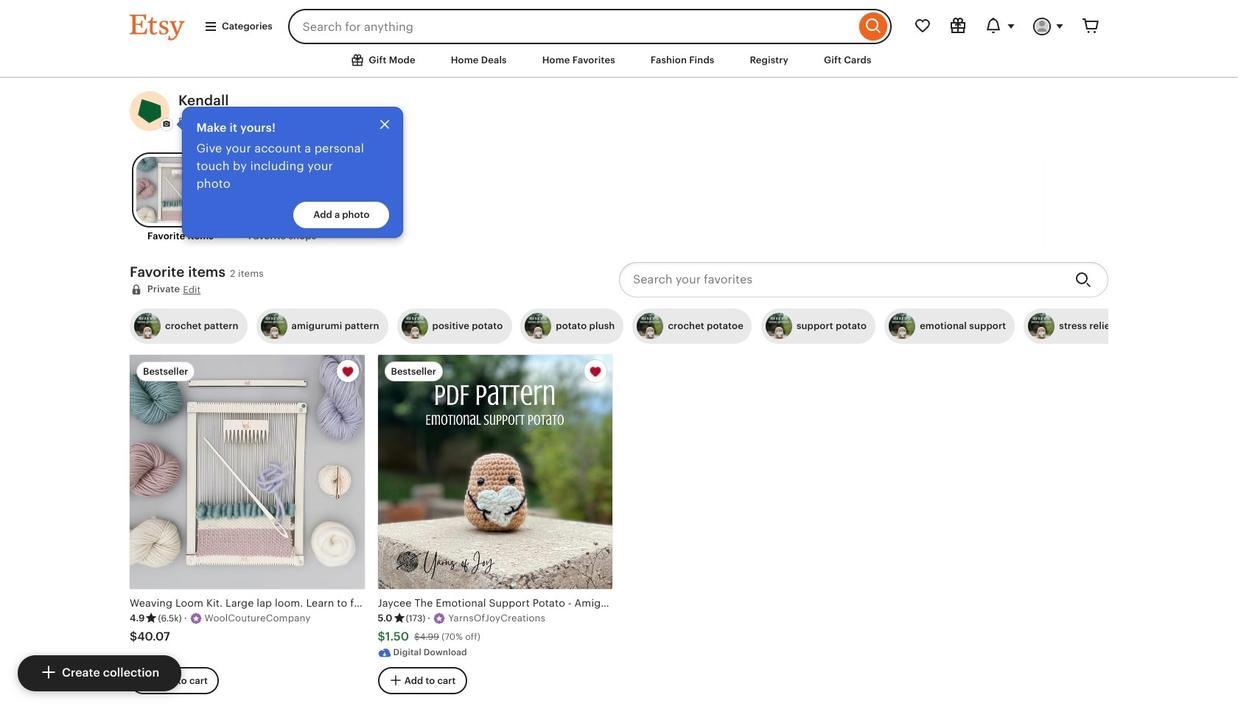 Task type: locate. For each thing, give the bounding box(es) containing it.
weaving loom kit. large lap loom. learn to frame weave, tapestry. beginners learn to weave. image
[[130, 355, 365, 590]]

tooltip
[[179, 107, 404, 238]]

banner
[[103, 0, 1135, 44]]

menu bar
[[0, 0, 1239, 78], [103, 44, 1135, 78]]

jaycee the emotional support potato - amigurumi pdf pattern instruction only image
[[378, 355, 613, 590]]

Search for anything text field
[[288, 9, 856, 44]]

None search field
[[288, 9, 892, 44]]



Task type: describe. For each thing, give the bounding box(es) containing it.
5.0 star rating with 173 reviews image
[[378, 612, 426, 626]]

Search your favorites text field
[[619, 262, 1064, 298]]

4.9 star rating with 6.5k reviews image
[[130, 612, 182, 626]]



Task type: vqa. For each thing, say whether or not it's contained in the screenshot.
4.9 star rating with 6.5k reviews image in the bottom of the page
yes



